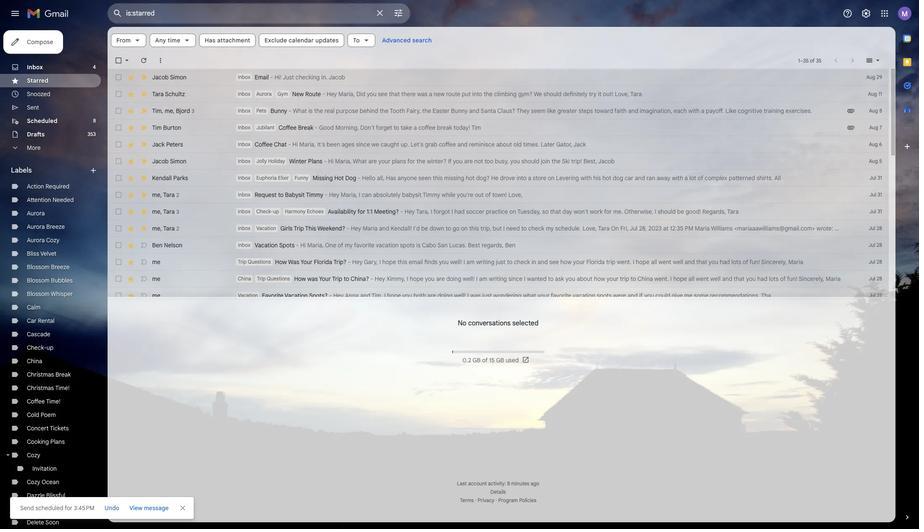 Task type: describe. For each thing, give the bounding box(es) containing it.
bliss
[[27, 250, 39, 258]]

exclude calendar updates button
[[259, 34, 344, 47]]

break for coffee
[[298, 124, 314, 132]]

aurora for aurora link
[[27, 210, 45, 217]]

1 horizontal spatial how
[[594, 275, 606, 283]]

climbing
[[495, 90, 517, 98]]

availability for 1:1 meeting? - hey tara, i forgot i had soccer practice on tuesday, so that day won't work for me. otherwise, i should be good! regards, tara
[[328, 208, 739, 216]]

and right in
[[538, 259, 548, 266]]

the up santa
[[484, 90, 493, 98]]

advanced search options image
[[390, 5, 407, 21]]

1 horizontal spatial am
[[480, 275, 488, 283]]

tara schultz
[[152, 90, 185, 98]]

- right spots?
[[329, 292, 332, 300]]

advanced search button
[[379, 33, 436, 48]]

winter
[[290, 158, 307, 165]]

1 timmy from the left
[[306, 191, 324, 199]]

1 35 from the left
[[804, 57, 809, 64]]

2 bunny from the left
[[451, 107, 468, 115]]

are left not
[[465, 158, 473, 165]]

0 horizontal spatial how
[[275, 259, 287, 266]]

hey up the 'real'
[[327, 90, 337, 98]]

10 row from the top
[[108, 220, 890, 237]]

1 ben from the left
[[152, 242, 163, 249]]

seem
[[532, 107, 546, 115]]

1 vertical spatial since
[[509, 275, 523, 283]]

tim right today! at the top
[[472, 124, 481, 132]]

2 vertical spatial on
[[461, 225, 468, 233]]

jul 28 for how was your trip to china? - hey ximmy, i hope you are doing well! i am writing since i wanted to ask you about how your trip to china went. i hope all went well and that you had lots of fun! sincerely, maria
[[869, 276, 883, 282]]

cozy for the cozy link
[[27, 452, 40, 460]]

0 vertical spatial about
[[497, 141, 512, 148]]

2 vertical spatial should
[[658, 208, 676, 216]]

tuesday,
[[518, 208, 541, 216]]

toggle split pane mode image
[[866, 56, 874, 65]]

scheduled
[[27, 117, 57, 125]]

faith
[[615, 107, 627, 115]]

fri,
[[621, 225, 629, 233]]

0 vertical spatial cozy
[[46, 237, 59, 244]]

the left the ski
[[552, 158, 561, 165]]

wanted
[[527, 275, 547, 283]]

maria, down the dog
[[341, 191, 358, 199]]

it's
[[318, 141, 325, 148]]

2 jack from the left
[[574, 141, 586, 148]]

missing hot dog - hello all, has anyone seen this missing hot dog? he drove into a store on levering with his hot dog car and ran away with a lot of complex patterned shirts. all
[[313, 175, 782, 182]]

and right faith
[[629, 107, 639, 115]]

inbox inside labels navigation
[[27, 64, 43, 71]]

8 inside labels navigation
[[93, 118, 96, 124]]

exercises.
[[786, 107, 813, 115]]

sincerely, for trip questions how was your florida trip? - hey gary, i hope this email finds you well! i am writing just to check in and see how your florida trip went. i hope all went well and that you had lots of fun! sincerely, maria
[[762, 259, 788, 266]]

tooth
[[390, 107, 405, 115]]

any time
[[155, 37, 181, 44]]

went for trip
[[659, 259, 672, 266]]

aurora link
[[27, 210, 45, 217]]

to
[[353, 37, 360, 44]]

jacob simon for inbox
[[152, 74, 187, 81]]

0 vertical spatial am
[[467, 259, 475, 266]]

plans for cooking
[[50, 439, 65, 446]]

2 vertical spatial this
[[398, 259, 408, 266]]

coffee for coffee time!
[[27, 398, 45, 406]]

are down finds
[[437, 275, 445, 283]]

route
[[306, 90, 321, 98]]

0 vertical spatial trip
[[607, 259, 616, 266]]

0 horizontal spatial what
[[293, 107, 307, 115]]

has attachment
[[205, 37, 250, 44]]

whisper
[[51, 291, 73, 298]]

0 vertical spatial doing
[[447, 275, 462, 283]]

not
[[475, 158, 484, 165]]

action required link
[[27, 183, 70, 191]]

best,
[[584, 158, 598, 165]]

1 vertical spatial writing
[[489, 275, 507, 283]]

has attachment image for good morning, don't forget to take a coffee break today! tim
[[848, 124, 856, 132]]

jul for florida
[[869, 259, 876, 265]]

0 horizontal spatial was
[[308, 275, 318, 283]]

28 for hey maria and kendall! i'd be down to go on this trip, but i need to check my schedule. love, tara on fri, jul 28, 2023 at 12:35 pm maria williams <mariaaawilliams@gmail.com> wrote: hey tara
[[877, 225, 883, 232]]

bjord
[[176, 107, 190, 115]]

christmas for christmas break
[[27, 371, 54, 379]]

check- inside labels navigation
[[27, 344, 47, 352]]

cold poem
[[27, 412, 56, 419]]

hope up give
[[674, 275, 688, 283]]

2 for girls
[[177, 226, 179, 232]]

view message
[[130, 505, 169, 513]]

email
[[409, 259, 423, 266]]

- up missing
[[324, 158, 327, 165]]

maria, left it's
[[300, 141, 316, 148]]

well for trip
[[673, 259, 684, 266]]

trip!
[[572, 158, 582, 165]]

jul 28 for trip questions how was your florida trip? - hey gary, i hope this email finds you well! i am writing just to check in and see how your florida trip went. i hope all went well and that you had lots of fun! sincerely, maria
[[869, 259, 883, 265]]

0 vertical spatial writing
[[477, 259, 495, 266]]

- down missing
[[325, 191, 328, 199]]

dazzle blissful
[[27, 493, 65, 500]]

that right so
[[551, 208, 562, 216]]

jul for you
[[870, 293, 876, 299]]

1 vertical spatial favorite
[[551, 292, 572, 300]]

maria, left did
[[339, 90, 355, 98]]

1 vertical spatial hi
[[328, 158, 334, 165]]

0 vertical spatial how
[[561, 259, 572, 266]]

vacation left spots?
[[285, 292, 308, 300]]

cognitive
[[738, 107, 763, 115]]

drafts link
[[27, 131, 45, 138]]

peters
[[166, 141, 183, 148]]

1 horizontal spatial should
[[544, 90, 562, 98]]

2 31 from the top
[[878, 192, 883, 198]]

labels heading
[[11, 167, 89, 175]]

jul 31 for tara
[[870, 209, 883, 215]]

car
[[625, 175, 634, 182]]

search mail image
[[110, 6, 125, 21]]

1 vertical spatial on
[[510, 208, 517, 216]]

- left hi!
[[271, 74, 273, 81]]

scheduled link
[[27, 117, 57, 125]]

privacy
[[478, 498, 495, 504]]

wrote:
[[817, 225, 834, 233]]

aug left 29
[[867, 74, 876, 80]]

0 horizontal spatial coffee
[[419, 124, 436, 132]]

clear search image
[[372, 5, 389, 21]]

a left lot
[[685, 175, 688, 182]]

0 horizontal spatial my
[[345, 242, 353, 249]]

that up 'recommendations.'
[[734, 275, 745, 283]]

hey down hot
[[329, 191, 340, 199]]

jul for to
[[869, 276, 876, 282]]

into for drove
[[517, 175, 527, 182]]

- right the dog
[[358, 175, 361, 182]]

gym?
[[519, 90, 533, 98]]

blossom bubbles link
[[27, 277, 73, 285]]

hey left anna
[[334, 292, 344, 300]]

your right what
[[538, 292, 550, 300]]

1 horizontal spatial was
[[417, 90, 428, 98]]

patterned
[[729, 175, 756, 182]]

away
[[657, 175, 671, 182]]

jacob right best,
[[599, 158, 615, 165]]

0 vertical spatial love,
[[615, 90, 630, 98]]

and down pm
[[685, 259, 695, 266]]

and down today! at the top
[[458, 141, 468, 148]]

program policies link
[[499, 498, 537, 504]]

2 horizontal spatial 8
[[880, 108, 883, 114]]

go
[[453, 225, 460, 233]]

1 · from the left
[[475, 498, 477, 504]]

1:1
[[367, 208, 373, 216]]

jack peters
[[152, 141, 183, 148]]

1 vertical spatial love,
[[509, 191, 523, 199]]

well for china
[[711, 275, 721, 283]]

1 horizontal spatial has
[[386, 175, 396, 182]]

dog?
[[477, 175, 490, 182]]

353
[[88, 131, 96, 138]]

and right car
[[635, 175, 646, 182]]

vacation left the girls
[[257, 225, 276, 232]]

2 horizontal spatial china
[[638, 275, 653, 283]]

12:35
[[671, 225, 684, 233]]

a left store
[[528, 175, 532, 182]]

good!
[[686, 208, 702, 216]]

row containing kendall parks
[[108, 170, 890, 187]]

the left the 'real'
[[314, 107, 323, 115]]

pets
[[257, 108, 267, 114]]

a left payoff.
[[702, 107, 705, 115]]

and down "meeting?"
[[379, 225, 390, 233]]

and left santa
[[470, 107, 480, 115]]

they
[[517, 107, 530, 115]]

jacob down more icon
[[152, 74, 169, 81]]

row containing tara schultz
[[108, 86, 890, 103]]

your up "how was your trip to china? - hey ximmy, i hope you are doing well! i am writing since i wanted to ask you about how your trip to china went. i hope all went well and that you had lots of fun! sincerely, maria"
[[574, 259, 585, 266]]

2 timmy from the left
[[423, 191, 441, 199]]

hi for it's
[[293, 141, 298, 148]]

a left 'new'
[[429, 90, 433, 98]]

breeze for aurora breeze
[[46, 223, 65, 231]]

lots for hey ximmy, i hope you are doing well! i am writing since i wanted to ask you about how your trip to china went. i hope all went well and that you had lots of fun! sincerely, maria
[[770, 275, 779, 283]]

vacation left "spots" at the top
[[255, 242, 278, 249]]

trip,
[[481, 225, 492, 233]]

calm link
[[27, 304, 41, 312]]

ran
[[647, 175, 656, 182]]

- right china?
[[371, 275, 374, 283]]

cozy ocean
[[27, 479, 59, 487]]

more image
[[156, 56, 165, 65]]

0 vertical spatial my
[[546, 225, 554, 233]]

1 vertical spatial doing
[[438, 292, 453, 300]]

0 vertical spatial well!
[[451, 259, 462, 266]]

0 vertical spatial see
[[378, 90, 388, 98]]

has attachment button
[[199, 34, 256, 47]]

had for your
[[758, 275, 768, 283]]

time! for christmas time!
[[55, 385, 70, 392]]

, for availability for 1:1 meeting? - hey tara, i forgot i had soccer practice on tuesday, so that day won't work for me. otherwise, i should be good! regards, tara
[[161, 208, 162, 216]]

1 vertical spatial coffee
[[439, 141, 456, 148]]

aug left 7
[[870, 124, 879, 131]]

2 gb from the left
[[496, 357, 505, 365]]

1 horizontal spatial see
[[550, 259, 559, 266]]

action required
[[27, 183, 70, 191]]

fairy,
[[407, 107, 421, 115]]

like
[[548, 107, 556, 115]]

request
[[255, 191, 277, 199]]

0 vertical spatial spots
[[400, 242, 415, 249]]

row containing tim
[[108, 103, 890, 119]]

hey left tara,
[[405, 208, 415, 216]]

alert containing send scheduled for 3:45 pm
[[10, 19, 906, 520]]

parks
[[173, 175, 188, 182]]

were
[[614, 292, 627, 300]]

14 row from the top
[[108, 288, 890, 305]]

for left 3:45 pm
[[65, 505, 72, 513]]

- right the pets
[[289, 107, 292, 115]]

a right take
[[414, 124, 417, 132]]

1 vertical spatial coffee
[[255, 141, 273, 148]]

lucas.
[[450, 242, 467, 249]]

main menu image
[[10, 8, 20, 19]]

account
[[469, 481, 487, 487]]

1 horizontal spatial trip
[[620, 275, 630, 283]]

went. for china
[[655, 275, 669, 283]]

1 row from the top
[[108, 69, 890, 86]]

velvet
[[40, 250, 57, 258]]

1 horizontal spatial is
[[417, 242, 421, 249]]

your up were
[[607, 275, 619, 283]]

are down we
[[369, 158, 377, 165]]

caught
[[381, 141, 400, 148]]

any time button
[[150, 34, 196, 47]]

seen
[[419, 175, 432, 182]]

exclude calendar updates
[[265, 37, 339, 44]]

1 horizontal spatial what
[[353, 158, 367, 165]]

went for china
[[697, 275, 709, 283]]

labels navigation
[[0, 27, 108, 530]]

12 row from the top
[[108, 254, 890, 271]]

we
[[534, 90, 543, 98]]

1 horizontal spatial just
[[496, 259, 506, 266]]

0 horizontal spatial vacation
[[376, 242, 399, 249]]

china inside labels navigation
[[27, 358, 42, 366]]

fun! for trip questions how was your florida trip? - hey gary, i hope this email finds you well! i am writing just to check in and see how your florida trip went. i hope all went well and that you had lots of fun! sincerely, maria
[[750, 259, 761, 266]]

your left plans
[[379, 158, 391, 165]]

1 horizontal spatial be
[[678, 208, 685, 216]]

1 vertical spatial should
[[522, 158, 540, 165]]

maria, up hot
[[335, 158, 352, 165]]

6 row from the top
[[108, 153, 890, 170]]

- right route in the left of the page
[[323, 90, 325, 98]]

hey down availability
[[351, 225, 361, 233]]

the left tooth
[[380, 107, 389, 115]]

31 for tara
[[878, 209, 883, 215]]

out!
[[604, 90, 614, 98]]

1 horizontal spatial this
[[433, 175, 443, 182]]

holiday
[[268, 158, 285, 164]]

the right fairy, at top
[[423, 107, 432, 115]]

hope up ximmy,
[[383, 259, 396, 266]]

williams
[[712, 225, 733, 233]]

jul 31 for with
[[870, 175, 883, 181]]

hey left gary, on the left of the page
[[353, 259, 363, 266]]

up inside labels navigation
[[47, 344, 54, 352]]

plans for winter
[[308, 158, 323, 165]]

that left there
[[389, 90, 400, 98]]

0 horizontal spatial with
[[581, 175, 592, 182]]

jacob right in.
[[329, 74, 345, 81]]

8 inside last account activity: 8 minutes ago details terms · privacy · program policies
[[508, 481, 510, 487]]

jul 28 for inbox vacation spots - hi maria, one of my favorite vacation spots is cabo san lucas. best regards, ben
[[869, 242, 883, 249]]

more button
[[0, 141, 101, 155]]

hope right tim,
[[387, 292, 401, 300]]

inbox inside inbox email - hi! just checking in. jacob
[[238, 74, 251, 80]]

0 horizontal spatial favorite
[[354, 242, 375, 249]]

delete soon
[[27, 519, 59, 527]]

1 vertical spatial be
[[422, 225, 428, 233]]

out
[[475, 191, 484, 199]]

tim for tim , me , bjord 3
[[152, 107, 162, 115]]

has inside button
[[205, 37, 216, 44]]

for left "me."
[[605, 208, 612, 216]]

0 vertical spatial your
[[301, 259, 313, 266]]

1 florida from the left
[[314, 259, 332, 266]]

1 horizontal spatial your
[[319, 275, 331, 283]]

trip inside 'trip questions how was your florida trip? - hey gary, i hope this email finds you well! i am writing just to check in and see how your florida trip went. i hope all went well and that you had lots of fun! sincerely, maria'
[[238, 259, 247, 265]]

9 row from the top
[[108, 204, 890, 220]]

jacob up kendall
[[152, 158, 169, 165]]

inbox inside inbox coffee chat - hi maria, it's been ages since we caught up. let's grab coffee and reminisce about old times. later gator, jack
[[238, 141, 251, 148]]

2 florida from the left
[[587, 259, 605, 266]]

- right trip?
[[348, 259, 351, 266]]

questions for trip questions how was your florida trip? - hey gary, i hope this email finds you well! i am writing just to check in and see how your florida trip went. i hope all went well and that you had lots of fun! sincerely, maria
[[248, 259, 271, 265]]

gary,
[[364, 259, 378, 266]]

conversations
[[469, 320, 511, 328]]

1 vertical spatial well!
[[463, 275, 475, 283]]

questions for trip questions
[[267, 276, 290, 282]]

1 vertical spatial check
[[514, 259, 531, 266]]

forget
[[376, 124, 393, 132]]

0 vertical spatial check
[[529, 225, 545, 233]]

- right "spots" at the top
[[296, 242, 299, 249]]

2 vertical spatial love,
[[583, 225, 597, 233]]

0 vertical spatial had
[[455, 208, 465, 216]]

more
[[27, 144, 41, 152]]

0 horizontal spatial just
[[483, 292, 492, 300]]

and up 'recommendations.'
[[723, 275, 733, 283]]

aug for it
[[869, 91, 878, 97]]

went. for trip
[[617, 259, 632, 266]]

maria, left one
[[308, 242, 324, 249]]

coffee time!
[[27, 398, 60, 406]]

11
[[879, 91, 883, 97]]

1 hot from the left
[[466, 175, 475, 182]]

christmas for christmas time!
[[27, 385, 54, 392]]

hope down 28,
[[636, 259, 650, 266]]

1 horizontal spatial vacation
[[573, 292, 596, 300]]

28 for hey ximmy, i hope you are doing well! i am writing since i wanted to ask you about how your trip to china went. i hope all went well and that you had lots of fun! sincerely, maria
[[877, 276, 883, 282]]

hope down email
[[410, 275, 424, 283]]

scheduled
[[35, 505, 63, 513]]

kendall!
[[391, 225, 412, 233]]

2 horizontal spatial this
[[470, 225, 479, 233]]

selected
[[513, 320, 539, 328]]

times.
[[524, 141, 540, 148]]

are right the both
[[428, 292, 436, 300]]

attention needed link
[[27, 196, 74, 204]]

1
[[799, 57, 801, 64]]

- left good
[[315, 124, 318, 132]]



Task type: locate. For each thing, give the bounding box(es) containing it.
coffee break - good morning, don't forget to take a coffee break today! tim
[[279, 124, 481, 132]]

1 horizontal spatial hi
[[301, 242, 306, 249]]

questions up favorite
[[267, 276, 290, 282]]

None checkbox
[[114, 56, 123, 65], [114, 107, 123, 115], [114, 124, 123, 132], [114, 140, 123, 149], [114, 157, 123, 166], [114, 174, 123, 183], [114, 258, 123, 267], [114, 275, 123, 283], [114, 292, 123, 300], [114, 56, 123, 65], [114, 107, 123, 115], [114, 124, 123, 132], [114, 140, 123, 149], [114, 157, 123, 166], [114, 174, 123, 183], [114, 258, 123, 267], [114, 275, 123, 283], [114, 292, 123, 300]]

2 blossom from the top
[[27, 277, 50, 285]]

0 horizontal spatial hot
[[466, 175, 475, 182]]

1 jul 28 from the top
[[869, 225, 883, 232]]

0 vertical spatial jul 31
[[870, 175, 883, 181]]

questions
[[248, 259, 271, 265], [267, 276, 290, 282]]

8 up 7
[[880, 108, 883, 114]]

7 row from the top
[[108, 170, 890, 187]]

cozy left ocean
[[27, 479, 40, 487]]

tim , me , bjord 3
[[152, 107, 195, 115]]

simon for winter
[[170, 158, 187, 165]]

1 gb from the left
[[473, 357, 481, 365]]

dazzle tranquil
[[27, 506, 67, 514]]

all
[[652, 259, 658, 266], [689, 275, 695, 283]]

coffee for coffee break - good morning, don't forget to take a coffee break today! tim
[[279, 124, 297, 132]]

blossom down bliss velvet 'link'
[[27, 264, 50, 271]]

car rental link
[[27, 318, 55, 325]]

4 row from the top
[[108, 119, 890, 136]]

1 horizontal spatial jack
[[574, 141, 586, 148]]

11 row from the top
[[108, 237, 890, 254]]

jacob simon
[[152, 74, 187, 81], [152, 158, 187, 165]]

1 horizontal spatial lots
[[770, 275, 779, 283]]

aurora inside no conversations selected main content
[[257, 91, 272, 97]]

trip down on in the right top of the page
[[607, 259, 616, 266]]

row up busy,
[[108, 136, 890, 153]]

route
[[447, 90, 461, 98]]

bunny up today! at the top
[[451, 107, 468, 115]]

None search field
[[108, 3, 411, 24]]

hi!
[[275, 74, 282, 81]]

me , tara 2 down me , tara 3
[[152, 225, 179, 232]]

christmas
[[27, 371, 54, 379], [27, 385, 54, 392]]

check-up inside labels navigation
[[27, 344, 54, 352]]

went. down fri,
[[617, 259, 632, 266]]

1 horizontal spatial 8
[[508, 481, 510, 487]]

0 vertical spatial fun!
[[750, 259, 761, 266]]

1 vertical spatial 2
[[177, 226, 179, 232]]

1 vertical spatial all
[[689, 275, 695, 283]]

1 horizontal spatial spots
[[597, 292, 612, 300]]

with right each
[[689, 107, 700, 115]]

0 vertical spatial be
[[678, 208, 685, 216]]

1 vertical spatial blossom
[[27, 277, 50, 285]]

invitation
[[32, 466, 57, 473]]

this left trip,
[[470, 225, 479, 233]]

row up claus?
[[108, 86, 890, 103]]

me , tara 2 for girls
[[152, 225, 179, 232]]

1 horizontal spatial since
[[509, 275, 523, 283]]

simon for inbox
[[170, 74, 187, 81]]

went down at
[[659, 259, 672, 266]]

inbox
[[27, 64, 43, 71], [238, 74, 251, 80], [238, 91, 251, 97], [238, 108, 251, 114], [238, 124, 251, 131], [238, 141, 251, 148], [238, 158, 251, 164], [238, 175, 251, 181], [238, 192, 251, 198], [238, 209, 251, 215], [238, 225, 251, 232], [238, 242, 251, 249]]

13 row from the top
[[108, 271, 890, 288]]

plans inside labels navigation
[[50, 439, 65, 446]]

1 horizontal spatial with
[[672, 175, 684, 182]]

calm
[[27, 304, 41, 312]]

aurora for aurora cozy
[[27, 237, 45, 244]]

jul for with
[[870, 175, 877, 181]]

8 row from the top
[[108, 187, 890, 204]]

, for bunny - what is the real purpose behind the tooth fairy, the easter bunny and santa claus? they seem like greater steps toward faith and imagination, each with a payoff. like cognitive training exercises.
[[162, 107, 163, 115]]

new route - hey maria, did you see that there was a new route put into the climbing gym? we should definitely try it out! love, tara
[[292, 90, 643, 98]]

aug for trip!
[[870, 158, 879, 164]]

0 horizontal spatial your
[[301, 259, 313, 266]]

, for inbox request to babysit timmy - hey maria, i can absolutely babysit timmy while you're out of town! love,
[[161, 191, 162, 199]]

row down practice
[[108, 220, 890, 237]]

0 vertical spatial coffee
[[419, 124, 436, 132]]

3 jul 28 from the top
[[869, 259, 883, 265]]

cooking plans link
[[27, 439, 65, 446]]

- right weekend?
[[347, 225, 350, 233]]

gmail image
[[27, 5, 73, 22]]

0 vertical spatial up
[[273, 209, 279, 215]]

anyone
[[398, 175, 417, 182]]

2 hot from the left
[[603, 175, 612, 182]]

simon
[[170, 74, 187, 81], [170, 158, 187, 165]]

0 horizontal spatial into
[[473, 90, 483, 98]]

on
[[612, 225, 619, 233]]

0 horizontal spatial sincerely,
[[762, 259, 788, 266]]

1 vertical spatial has
[[386, 175, 396, 182]]

aug 8
[[870, 108, 883, 114]]

check-up inside no conversations selected main content
[[257, 209, 279, 215]]

1 vertical spatial dazzle
[[27, 506, 45, 514]]

ben down the need
[[506, 242, 516, 249]]

that up some
[[697, 259, 708, 266]]

easter
[[433, 107, 450, 115]]

3 28 from the top
[[877, 259, 883, 265]]

plans
[[392, 158, 406, 165]]

1 me , tara 2 from the top
[[152, 191, 179, 199]]

break for christmas
[[55, 371, 71, 379]]

check down availability for 1:1 meeting? - hey tara, i forgot i had soccer practice on tuesday, so that day won't work for me. otherwise, i should be good! regards, tara at the top of page
[[529, 225, 545, 233]]

has attachment image for what is the real purpose behind the tooth fairy, the easter bunny and santa claus? they seem like greater steps toward faith and imagination, each with a payoff. like cognitive training exercises.
[[848, 107, 856, 115]]

practice
[[486, 208, 508, 216]]

0 horizontal spatial lots
[[732, 259, 742, 266]]

- right chat
[[288, 141, 291, 148]]

1 vertical spatial plans
[[50, 439, 65, 446]]

jacob simon up the tara schultz
[[152, 74, 187, 81]]

jul 28 for girls trip this weekend? - hey maria and kendall! i'd be down to go on this trip, but i need to check my schedule. love, tara on fri, jul 28, 2023 at 12:35 pm maria williams <mariaaawilliams@gmail.com> wrote: hey tara
[[869, 225, 883, 232]]

into right put
[[473, 90, 483, 98]]

checking
[[296, 74, 320, 81]]

4 jul 28 from the top
[[869, 276, 883, 282]]

blossom bubbles
[[27, 277, 73, 285]]

0 horizontal spatial about
[[497, 141, 512, 148]]

2 35 from the left
[[817, 57, 822, 64]]

3 31 from the top
[[878, 209, 883, 215]]

row down but
[[108, 237, 890, 254]]

0 vertical spatial on
[[548, 175, 555, 182]]

vacation left favorite
[[238, 293, 258, 299]]

tab list
[[896, 27, 920, 500]]

- right "meeting?"
[[401, 208, 403, 216]]

0.2
[[463, 357, 472, 365]]

soccer
[[467, 208, 485, 216]]

jack left peters on the top left of the page
[[152, 141, 165, 148]]

dog
[[346, 175, 357, 182]]

1 has attachment image from the top
[[848, 107, 856, 115]]

store
[[533, 175, 547, 182]]

funny
[[295, 175, 309, 181]]

2 jul 28 from the top
[[869, 242, 883, 249]]

1 vertical spatial your
[[319, 275, 331, 283]]

1 horizontal spatial florida
[[587, 259, 605, 266]]

finds
[[425, 259, 438, 266]]

1 simon from the top
[[170, 74, 187, 81]]

sent link
[[27, 104, 39, 111]]

forgot
[[434, 208, 450, 216]]

how right the ask
[[594, 275, 606, 283]]

fun! for how was your trip to china? - hey ximmy, i hope you are doing well! i am writing since i wanted to ask you about how your trip to china went. i hope all went well and that you had lots of fun! sincerely, maria
[[788, 275, 798, 283]]

2 horizontal spatial love,
[[615, 90, 630, 98]]

was
[[288, 259, 300, 266]]

meeting?
[[374, 208, 399, 216]]

inbox inside inbox request to babysit timmy - hey maria, i can absolutely babysit timmy while you're out of town! love,
[[238, 192, 251, 198]]

· down the details link
[[496, 498, 497, 504]]

questions inside 'trip questions how was your florida trip? - hey gary, i hope this email finds you well! i am writing just to check in and see how your florida trip went. i hope all went well and that you had lots of fun! sincerely, maria'
[[248, 259, 271, 265]]

bunny down gym
[[271, 107, 287, 115]]

1 vertical spatial vacation
[[573, 292, 596, 300]]

0 vertical spatial since
[[356, 141, 370, 148]]

christmas up coffee time!
[[27, 385, 54, 392]]

aug left the 5
[[870, 158, 879, 164]]

2 horizontal spatial with
[[689, 107, 700, 115]]

row
[[108, 69, 890, 86], [108, 86, 890, 103], [108, 103, 890, 119], [108, 119, 890, 136], [108, 136, 890, 153], [108, 153, 890, 170], [108, 170, 890, 187], [108, 187, 890, 204], [108, 204, 890, 220], [108, 220, 890, 237], [108, 237, 890, 254], [108, 254, 890, 271], [108, 271, 890, 288], [108, 288, 890, 305]]

check
[[529, 225, 545, 233], [514, 259, 531, 266]]

trip questions how was your florida trip? - hey gary, i hope this email finds you well! i am writing just to check in and see how your florida trip went. i hope all went well and that you had lots of fun! sincerely, maria
[[238, 259, 804, 266]]

2 · from the left
[[496, 498, 497, 504]]

1 horizontal spatial break
[[298, 124, 314, 132]]

blossom breeze
[[27, 264, 70, 271]]

jul for tara
[[870, 209, 877, 215]]

1 horizontal spatial 35
[[817, 57, 822, 64]]

up inside no conversations selected main content
[[273, 209, 279, 215]]

see
[[378, 90, 388, 98], [550, 259, 559, 266]]

blossom down blossom breeze link
[[27, 277, 50, 285]]

trip
[[607, 259, 616, 266], [620, 275, 630, 283]]

2 for inbox
[[177, 192, 179, 198]]

that
[[389, 90, 400, 98], [551, 208, 562, 216], [697, 259, 708, 266], [734, 275, 745, 283]]

1 dazzle from the top
[[27, 493, 45, 500]]

lots up tha
[[770, 275, 779, 283]]

into for put
[[473, 90, 483, 98]]

0 vertical spatial is
[[309, 107, 313, 115]]

0 vertical spatial this
[[433, 175, 443, 182]]

2 has attachment image from the top
[[848, 124, 856, 132]]

coffee
[[279, 124, 297, 132], [255, 141, 273, 148], [27, 398, 45, 406]]

2 vertical spatial 8
[[508, 481, 510, 487]]

jacob simon for winter
[[152, 158, 187, 165]]

2 me , tara 2 from the top
[[152, 225, 179, 232]]

inbox inside inbox vacation spots - hi maria, one of my favorite vacation spots is cabo san lucas. best regards, ben
[[238, 242, 251, 249]]

0 horizontal spatial check-
[[27, 344, 47, 352]]

weekend?
[[318, 225, 345, 233]]

row containing jack peters
[[108, 136, 890, 153]]

8 up 353
[[93, 118, 96, 124]]

1 horizontal spatial check-up
[[257, 209, 279, 215]]

best
[[468, 242, 480, 249]]

and left tim,
[[361, 292, 371, 300]]

plans inside no conversations selected main content
[[308, 158, 323, 165]]

favorite down the ask
[[551, 292, 572, 300]]

· right terms link
[[475, 498, 477, 504]]

2 christmas from the top
[[27, 385, 54, 392]]

2 2 from the top
[[177, 226, 179, 232]]

1 2 from the top
[[177, 192, 179, 198]]

ben
[[152, 242, 163, 249], [506, 242, 516, 249]]

0 horizontal spatial should
[[522, 158, 540, 165]]

action
[[27, 183, 44, 191]]

row containing ben nelson
[[108, 237, 890, 254]]

dazzle for dazzle blissful
[[27, 493, 45, 500]]

1 bunny from the left
[[271, 107, 287, 115]]

0 vertical spatial check-up
[[257, 209, 279, 215]]

0 horizontal spatial went.
[[617, 259, 632, 266]]

we
[[372, 141, 379, 148]]

0 vertical spatial was
[[417, 90, 428, 98]]

1 horizontal spatial about
[[577, 275, 593, 283]]

advanced search
[[382, 37, 432, 44]]

5 row from the top
[[108, 136, 890, 153]]

break left good
[[298, 124, 314, 132]]

1 vertical spatial me , tara 2
[[152, 225, 179, 232]]

hey right wrote:
[[835, 225, 846, 233]]

4 28 from the top
[[877, 276, 883, 282]]

had for how
[[720, 259, 731, 266]]

breeze up bubbles
[[51, 264, 70, 271]]

blossom for blossom bubbles
[[27, 277, 50, 285]]

0 horizontal spatial up
[[47, 344, 54, 352]]

3 inside "tim , me , bjord 3"
[[192, 108, 195, 114]]

break inside no conversations selected main content
[[298, 124, 314, 132]]

while
[[442, 191, 456, 199]]

1 31 from the top
[[878, 175, 883, 181]]

aug for jack
[[870, 141, 879, 148]]

coffee up grab
[[419, 124, 436, 132]]

hi right "spots" at the top
[[301, 242, 306, 249]]

3 inside me , tara 3
[[177, 209, 179, 215]]

3 row from the top
[[108, 103, 890, 119]]

0 vertical spatial me , tara 2
[[152, 191, 179, 199]]

28 for hi maria, one of my favorite vacation spots is cabo san lucas. best regards, ben
[[877, 242, 883, 249]]

check- inside no conversations selected main content
[[257, 209, 273, 215]]

1 horizontal spatial plans
[[308, 158, 323, 165]]

if
[[448, 158, 452, 165]]

kendall parks
[[152, 175, 188, 182]]

2 28 from the top
[[877, 242, 883, 249]]

0 vertical spatial 2
[[177, 192, 179, 198]]

hot right his
[[603, 175, 612, 182]]

coffee right grab
[[439, 141, 456, 148]]

aug for faith
[[870, 108, 879, 114]]

girls trip this weekend? - hey maria and kendall! i'd be down to go on this trip, but i need to check my schedule. love, tara on fri, jul 28, 2023 at 12:35 pm maria williams <mariaaawilliams@gmail.com> wrote: hey tara
[[281, 225, 859, 233]]

ben nelson
[[152, 242, 182, 249]]

1 horizontal spatial ben
[[506, 242, 516, 249]]

hope
[[383, 259, 396, 266], [636, 259, 650, 266], [410, 275, 424, 283], [674, 275, 688, 283], [387, 292, 401, 300]]

row up but
[[108, 204, 890, 220]]

2 vertical spatial well!
[[454, 292, 466, 300]]

view message link
[[126, 501, 172, 517]]

is down route in the left of the page
[[309, 107, 313, 115]]

2 row from the top
[[108, 86, 890, 103]]

2 vertical spatial coffee
[[27, 398, 45, 406]]

follow link to manage storage image
[[523, 357, 531, 365]]

0 vertical spatial favorite
[[354, 242, 375, 249]]

all
[[775, 175, 782, 182]]

alert
[[10, 19, 906, 520]]

0 horizontal spatial 35
[[804, 57, 809, 64]]

time! for coffee time!
[[46, 398, 60, 406]]

nelson
[[164, 242, 182, 249]]

1 jacob simon from the top
[[152, 74, 187, 81]]

jack right the gator,
[[574, 141, 586, 148]]

1 horizontal spatial into
[[517, 175, 527, 182]]

just
[[496, 259, 506, 266], [483, 292, 492, 300]]

1 vertical spatial about
[[577, 275, 593, 283]]

tim for tim burton
[[152, 124, 162, 132]]

attachment
[[217, 37, 250, 44]]

0 horizontal spatial check-up
[[27, 344, 54, 352]]

blossom for blossom whisper
[[27, 291, 50, 298]]

31 for with
[[878, 175, 883, 181]]

blossom whisper
[[27, 291, 73, 298]]

vacation inside "vacation favorite vacation spots? - hey anna and tim, i hope you both are doing well! i was just wondering what your favorite vacation spots were and if you could give me some recommendations. tha"
[[238, 293, 258, 299]]

for right plans
[[408, 158, 415, 165]]

all for china
[[689, 275, 695, 283]]

refresh image
[[140, 56, 148, 65]]

coffee inside labels navigation
[[27, 398, 45, 406]]

sincerely,
[[762, 259, 788, 266], [799, 275, 825, 283]]

1 horizontal spatial went
[[697, 275, 709, 283]]

how down was at the left of the page
[[294, 275, 306, 283]]

your
[[301, 259, 313, 266], [319, 275, 331, 283]]

2 simon from the top
[[170, 158, 187, 165]]

your
[[379, 158, 391, 165], [574, 259, 585, 266], [607, 275, 619, 283], [538, 292, 550, 300]]

he
[[492, 175, 499, 182]]

0 vertical spatial just
[[496, 259, 506, 266]]

0 vertical spatial vacation
[[376, 242, 399, 249]]

1 horizontal spatial gb
[[496, 357, 505, 365]]

no conversations selected main content
[[108, 27, 896, 530]]

1 vertical spatial time!
[[46, 398, 60, 406]]

no
[[458, 320, 467, 328]]

0 vertical spatial hi
[[293, 141, 298, 148]]

just down regards,
[[496, 259, 506, 266]]

1 vertical spatial jacob simon
[[152, 158, 187, 165]]

writing down regards,
[[477, 259, 495, 266]]

1 vertical spatial christmas
[[27, 385, 54, 392]]

has attachment image
[[848, 107, 856, 115], [848, 124, 856, 132]]

tim,
[[372, 292, 383, 300]]

blossom for blossom breeze
[[27, 264, 50, 271]]

aurora down attention
[[27, 210, 45, 217]]

0 vertical spatial 3
[[192, 108, 195, 114]]

0 horizontal spatial 3
[[177, 209, 179, 215]]

cozy for cozy ocean
[[27, 479, 40, 487]]

0 vertical spatial into
[[473, 90, 483, 98]]

undo alert
[[101, 501, 123, 517]]

1 blossom from the top
[[27, 264, 50, 271]]

3 jul 31 from the top
[[870, 209, 883, 215]]

row down climbing
[[108, 103, 890, 119]]

for left 1:1
[[358, 208, 365, 216]]

used
[[506, 357, 519, 365]]

0 vertical spatial has attachment image
[[848, 107, 856, 115]]

san
[[438, 242, 448, 249]]

me , tara 2 for inbox
[[152, 191, 179, 199]]

be left 'good!'
[[678, 208, 685, 216]]

up left harmony
[[273, 209, 279, 215]]

lots for hey gary, i hope this email finds you well! i am writing just to check in and see how your florida trip went. i hope all went well and that you had lots of fun! sincerely, maria
[[732, 259, 742, 266]]

jack
[[152, 141, 165, 148], [574, 141, 586, 148]]

hey
[[327, 90, 337, 98], [329, 191, 340, 199], [405, 208, 415, 216], [351, 225, 361, 233], [835, 225, 846, 233], [353, 259, 363, 266], [375, 275, 385, 283], [334, 292, 344, 300]]

1 horizontal spatial how
[[294, 275, 306, 283]]

1 vertical spatial has attachment image
[[848, 124, 856, 132]]

recommendations.
[[711, 292, 760, 300]]

1 vertical spatial break
[[55, 371, 71, 379]]

1 vertical spatial cozy
[[27, 452, 40, 460]]

1 christmas from the top
[[27, 371, 54, 379]]

tim up tim burton
[[152, 107, 162, 115]]

hey left ximmy,
[[375, 275, 385, 283]]

jul for jul
[[869, 225, 876, 232]]

0 horizontal spatial trip
[[607, 259, 616, 266]]

maria
[[363, 225, 378, 233], [696, 225, 710, 233], [789, 259, 804, 266], [827, 275, 841, 283]]

well up give
[[673, 259, 684, 266]]

simon up schultz
[[170, 74, 187, 81]]

jacob simon up kendall parks at the top
[[152, 158, 187, 165]]

2 jacob simon from the top
[[152, 158, 187, 165]]

check- down request
[[257, 209, 273, 215]]

,
[[162, 107, 163, 115], [173, 107, 175, 115], [161, 191, 162, 199], [161, 208, 162, 216], [161, 225, 162, 232]]

jul 27
[[870, 293, 883, 299]]

1 horizontal spatial china
[[238, 276, 251, 282]]

support image
[[843, 8, 853, 19]]

on
[[548, 175, 555, 182], [510, 208, 517, 216], [461, 225, 468, 233]]

2 dazzle from the top
[[27, 506, 45, 514]]

settings image
[[862, 8, 872, 19]]

and left if
[[628, 292, 638, 300]]

6
[[880, 141, 883, 148]]

time! up poem
[[46, 398, 60, 406]]

harmony
[[285, 209, 306, 215]]

see up "behind"
[[378, 90, 388, 98]]

all for trip
[[652, 259, 658, 266]]

0 horizontal spatial ·
[[475, 498, 477, 504]]

2 vertical spatial hi
[[301, 242, 306, 249]]

1 vertical spatial into
[[517, 175, 527, 182]]

2 ben from the left
[[506, 242, 516, 249]]

0 horizontal spatial how
[[561, 259, 572, 266]]

0 horizontal spatial on
[[461, 225, 468, 233]]

2 jul 31 from the top
[[870, 192, 883, 198]]

was right there
[[417, 90, 428, 98]]

1 horizontal spatial favorite
[[551, 292, 572, 300]]

row up he
[[108, 153, 890, 170]]

writing up "vacation favorite vacation spots? - hey anna and tim, i hope you both are doing well! i was just wondering what your favorite vacation spots were and if you could give me some recommendations. tha"
[[489, 275, 507, 283]]

0 vertical spatial 31
[[878, 175, 883, 181]]

0 horizontal spatial fun!
[[750, 259, 761, 266]]

1 vertical spatial how
[[594, 275, 606, 283]]

0.2 gb of 15 gb used
[[463, 357, 519, 365]]

delete
[[27, 519, 44, 527]]

undo
[[105, 505, 119, 513]]

2 horizontal spatial was
[[471, 292, 481, 300]]

wondering
[[494, 292, 522, 300]]

china up if
[[638, 275, 653, 283]]

into right drove
[[517, 175, 527, 182]]

0 horizontal spatial this
[[398, 259, 408, 266]]

1 jack from the left
[[152, 141, 165, 148]]

break inside labels navigation
[[55, 371, 71, 379]]

, for girls trip this weekend? - hey maria and kendall! i'd be down to go on this trip, but i need to check my schedule. love, tara on fri, jul 28, 2023 at 12:35 pm maria williams <mariaaawilliams@gmail.com> wrote: hey tara
[[161, 225, 162, 232]]

1 vertical spatial simon
[[170, 158, 187, 165]]

email
[[255, 74, 269, 81]]

None checkbox
[[114, 73, 123, 82], [114, 90, 123, 98], [114, 191, 123, 199], [114, 208, 123, 216], [114, 225, 123, 233], [114, 241, 123, 250], [114, 73, 123, 82], [114, 90, 123, 98], [114, 191, 123, 199], [114, 208, 123, 216], [114, 225, 123, 233], [114, 241, 123, 250]]

was up conversations
[[471, 292, 481, 300]]

row containing tim burton
[[108, 119, 890, 136]]

1 jul 31 from the top
[[870, 175, 883, 181]]

on right practice
[[510, 208, 517, 216]]

breeze for blossom breeze
[[51, 264, 70, 271]]

sincerely, for how was your trip to china? - hey ximmy, i hope you are doing well! i am writing since i wanted to ask you about how your trip to china went. i hope all went well and that you had lots of fun! sincerely, maria
[[799, 275, 825, 283]]

imagination,
[[640, 107, 673, 115]]

28 for hey gary, i hope this email finds you well! i am writing just to check in and see how your florida trip went. i hope all went well and that you had lots of fun! sincerely, maria
[[877, 259, 883, 265]]

your up spots?
[[319, 275, 331, 283]]

this left email
[[398, 259, 408, 266]]

love, down "work"
[[583, 225, 597, 233]]

babysit
[[402, 191, 422, 199]]

break up christmas time!
[[55, 371, 71, 379]]

cozy down the cooking
[[27, 452, 40, 460]]

doing right the both
[[438, 292, 453, 300]]

1 vertical spatial just
[[483, 292, 492, 300]]

3 blossom from the top
[[27, 291, 50, 298]]

at
[[664, 225, 669, 233]]

Search mail text field
[[126, 9, 370, 18]]

row down claus?
[[108, 119, 890, 136]]

schedule.
[[556, 225, 582, 233]]

aurora for aurora breeze
[[27, 223, 45, 231]]

dazzle for dazzle tranquil
[[27, 506, 45, 514]]

ben left nelson
[[152, 242, 163, 249]]

hi for one
[[301, 242, 306, 249]]

all down 2023
[[652, 259, 658, 266]]

0 horizontal spatial break
[[55, 371, 71, 379]]

about right the ask
[[577, 275, 593, 283]]

the left winter?
[[417, 158, 426, 165]]

went up some
[[697, 275, 709, 283]]

1 28 from the top
[[877, 225, 883, 232]]



Task type: vqa. For each thing, say whether or not it's contained in the screenshot.


